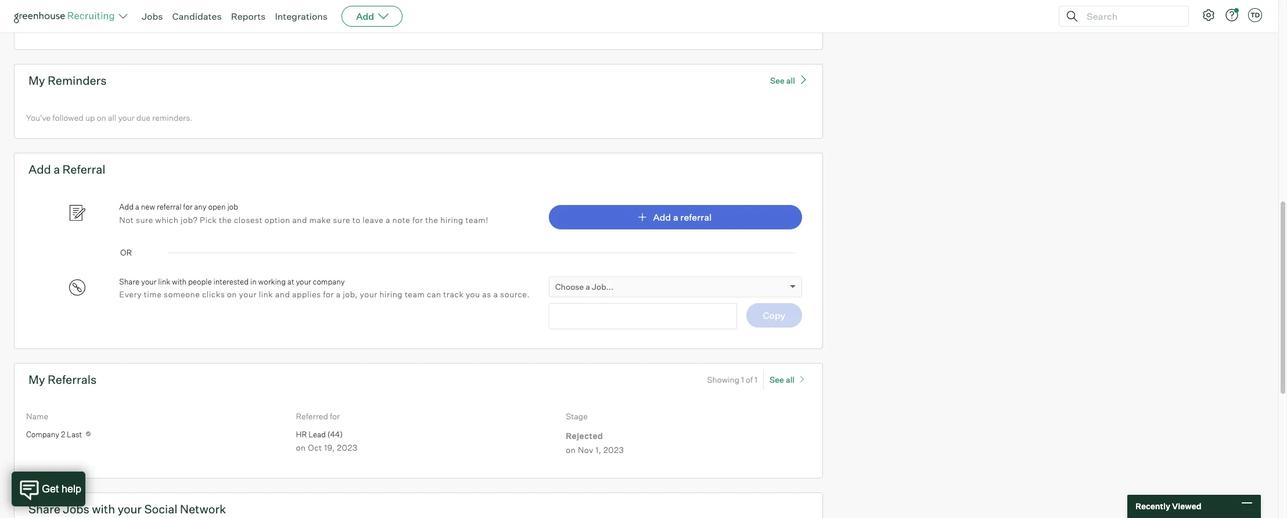 Task type: vqa. For each thing, say whether or not it's contained in the screenshot.
and in ADD A NEW REFERRAL FOR ANY OPEN JOB NOT SURE WHICH JOB? PICK THE CLOSEST OPTION AND MAKE SURE TO LEAVE A NOTE FOR THE HIRING TEAM!
yes



Task type: locate. For each thing, give the bounding box(es) containing it.
at
[[287, 277, 294, 286]]

1 right of
[[755, 374, 757, 384]]

0 vertical spatial my
[[28, 73, 45, 88]]

for
[[183, 202, 192, 212], [412, 215, 423, 225], [323, 289, 334, 299], [330, 411, 340, 421]]

0 horizontal spatial jobs
[[63, 502, 89, 516]]

see all link
[[770, 74, 808, 85], [770, 369, 808, 390]]

0 vertical spatial see
[[770, 75, 785, 85]]

1 horizontal spatial link
[[259, 289, 273, 299]]

2 1 from the left
[[755, 374, 757, 384]]

your down in
[[239, 289, 257, 299]]

for right "note"
[[412, 215, 423, 225]]

sure
[[136, 215, 153, 225], [333, 215, 350, 225]]

1 horizontal spatial 2023
[[604, 445, 624, 455]]

have
[[42, 23, 60, 33]]

0 horizontal spatial 1
[[741, 374, 744, 384]]

my up you've
[[28, 73, 45, 88]]

0 vertical spatial jobs
[[142, 10, 163, 22]]

2023 inside hr lead (44) on oct 19, 2023
[[337, 442, 358, 452]]

on inside rejected on nov 1, 2023
[[566, 445, 576, 455]]

1 vertical spatial jobs
[[63, 502, 89, 516]]

for down the company
[[323, 289, 334, 299]]

2023 right 1,
[[604, 445, 624, 455]]

2023 inside rejected on nov 1, 2023
[[604, 445, 624, 455]]

0 horizontal spatial to
[[120, 23, 127, 33]]

followed
[[52, 112, 84, 122]]

0 vertical spatial to
[[120, 23, 127, 33]]

jobs link
[[142, 10, 163, 22]]

1 vertical spatial to
[[352, 215, 361, 225]]

new
[[141, 202, 155, 212]]

0 vertical spatial with
[[172, 277, 187, 286]]

1
[[741, 374, 744, 384], [755, 374, 757, 384]]

nov
[[578, 445, 594, 455]]

add a referral link
[[549, 205, 802, 229]]

job...
[[592, 282, 614, 291]]

network
[[180, 502, 226, 516]]

open
[[208, 202, 226, 212]]

1 horizontal spatial referral
[[680, 211, 712, 223]]

and
[[292, 215, 307, 225], [275, 289, 290, 299]]

social
[[144, 502, 177, 516]]

on
[[97, 112, 106, 122], [227, 289, 237, 299], [296, 442, 306, 452], [566, 445, 576, 455]]

pick
[[200, 215, 217, 225]]

add inside button
[[653, 211, 671, 223]]

with left social
[[92, 502, 115, 516]]

referral
[[157, 202, 182, 212], [680, 211, 712, 223]]

td button
[[1246, 6, 1264, 24]]

on inside the share your link with people interested in working at your company every time someone clicks on your link and applies for a job, your hiring team can track you as a source.
[[227, 289, 237, 299]]

my referrals
[[28, 372, 97, 387]]

see for bottom the see all link
[[770, 374, 784, 384]]

and inside the share your link with people interested in working at your company every time someone clicks on your link and applies for a job, your hiring team can track you as a source.
[[275, 289, 290, 299]]

the
[[219, 215, 232, 225], [425, 215, 438, 225]]

hiring
[[440, 215, 464, 225], [380, 289, 403, 299]]

0 horizontal spatial share
[[28, 502, 60, 516]]

see all for bottom the see all link
[[770, 374, 795, 384]]

1 vertical spatial see all link
[[770, 369, 808, 390]]

sure down new
[[136, 215, 153, 225]]

your
[[118, 112, 135, 122], [141, 277, 156, 286], [296, 277, 311, 286], [239, 289, 257, 299], [360, 289, 377, 299], [118, 502, 142, 516]]

candidates
[[172, 10, 222, 22]]

make
[[309, 215, 331, 225]]

1 vertical spatial link
[[259, 289, 273, 299]]

1 vertical spatial with
[[92, 502, 115, 516]]

with
[[172, 277, 187, 286], [92, 502, 115, 516]]

to
[[120, 23, 127, 33], [352, 215, 361, 225]]

0 horizontal spatial and
[[275, 289, 290, 299]]

1 horizontal spatial to
[[352, 215, 361, 225]]

1 horizontal spatial hiring
[[440, 215, 464, 225]]

reports
[[231, 10, 266, 22]]

1 my from the top
[[28, 73, 45, 88]]

1 horizontal spatial 1
[[755, 374, 757, 384]]

on left nov
[[566, 445, 576, 455]]

with inside the share your link with people interested in working at your company every time someone clicks on your link and applies for a job, your hiring team can track you as a source.
[[172, 277, 187, 286]]

None text field
[[549, 303, 737, 329]]

add inside add a new referral for any open job not sure which job? pick the closest option and make sure to leave a note for the hiring team!
[[119, 202, 134, 212]]

see all
[[770, 75, 795, 85], [770, 374, 795, 384]]

no
[[61, 23, 71, 33]]

add inside popup button
[[356, 10, 374, 22]]

company
[[26, 430, 59, 439]]

1 horizontal spatial sure
[[333, 215, 350, 225]]

referral inside add a referral button
[[680, 211, 712, 223]]

candidates link
[[172, 10, 222, 22]]

0 horizontal spatial the
[[219, 215, 232, 225]]

you've
[[26, 112, 51, 122]]

and left make at top left
[[292, 215, 307, 225]]

1 horizontal spatial share
[[119, 277, 140, 286]]

1 vertical spatial my
[[28, 372, 45, 387]]

due
[[136, 112, 150, 122]]

add button
[[342, 6, 403, 27]]

your right job,
[[360, 289, 377, 299]]

note
[[392, 215, 410, 225]]

1 vertical spatial see all
[[770, 374, 795, 384]]

td button
[[1248, 8, 1262, 22]]

link
[[158, 277, 170, 286], [259, 289, 273, 299]]

0 vertical spatial share
[[119, 277, 140, 286]]

time
[[144, 289, 162, 299]]

and down at
[[275, 289, 290, 299]]

the right "note"
[[425, 215, 438, 225]]

0 vertical spatial hiring
[[440, 215, 464, 225]]

1 horizontal spatial with
[[172, 277, 187, 286]]

add
[[356, 10, 374, 22], [28, 162, 51, 177], [119, 202, 134, 212], [653, 211, 671, 223]]

add a referral
[[28, 162, 105, 177]]

all for bottom the see all link
[[786, 374, 795, 384]]

on right up
[[97, 112, 106, 122]]

for left any
[[183, 202, 192, 212]]

1 horizontal spatial and
[[292, 215, 307, 225]]

1 vertical spatial see
[[770, 374, 784, 384]]

up
[[85, 112, 95, 122]]

recently
[[1136, 501, 1170, 511]]

on down interested
[[227, 289, 237, 299]]

0 vertical spatial see all
[[770, 75, 795, 85]]

share
[[119, 277, 140, 286], [28, 502, 60, 516]]

0 vertical spatial all
[[786, 75, 795, 85]]

1 vertical spatial all
[[108, 112, 116, 122]]

to left review.
[[120, 23, 127, 33]]

1 horizontal spatial the
[[425, 215, 438, 225]]

source.
[[500, 289, 530, 299]]

track
[[443, 289, 464, 299]]

1 vertical spatial and
[[275, 289, 290, 299]]

to left leave
[[352, 215, 361, 225]]

1 horizontal spatial jobs
[[142, 10, 163, 22]]

2023 down (44)
[[337, 442, 358, 452]]

share inside the share your link with people interested in working at your company every time someone clicks on your link and applies for a job, your hiring team can track you as a source.
[[119, 277, 140, 286]]

last
[[67, 430, 82, 439]]

sure right make at top left
[[333, 215, 350, 225]]

name
[[26, 411, 48, 421]]

2 my from the top
[[28, 372, 45, 387]]

td
[[1250, 11, 1260, 19]]

company 2 last
[[26, 430, 82, 439]]

0 horizontal spatial link
[[158, 277, 170, 286]]

0 horizontal spatial 2023
[[337, 442, 358, 452]]

1 vertical spatial hiring
[[380, 289, 403, 299]]

greenhouse recruiting image
[[14, 9, 118, 23]]

with up someone
[[172, 277, 187, 286]]

0 vertical spatial and
[[292, 215, 307, 225]]

all for the topmost the see all link
[[786, 75, 795, 85]]

a
[[54, 162, 60, 177], [135, 202, 139, 212], [673, 211, 678, 223], [386, 215, 390, 225], [586, 282, 590, 291], [336, 289, 341, 299], [493, 289, 498, 299]]

option
[[265, 215, 290, 225]]

oct
[[308, 442, 322, 452]]

19,
[[324, 442, 335, 452]]

0 horizontal spatial sure
[[136, 215, 153, 225]]

link up "time"
[[158, 277, 170, 286]]

my left referrals on the bottom
[[28, 372, 45, 387]]

you've followed up on all your due reminders.
[[26, 112, 192, 122]]

hiring left team!
[[440, 215, 464, 225]]

1 vertical spatial share
[[28, 502, 60, 516]]

on down hr at the left bottom
[[296, 442, 306, 452]]

the down job
[[219, 215, 232, 225]]

2023
[[337, 442, 358, 452], [604, 445, 624, 455]]

1 left of
[[741, 374, 744, 384]]

0 horizontal spatial hiring
[[380, 289, 403, 299]]

2 vertical spatial all
[[786, 374, 795, 384]]

0 horizontal spatial referral
[[157, 202, 182, 212]]

hiring left team
[[380, 289, 403, 299]]

see all for the topmost the see all link
[[770, 75, 795, 85]]

jobs
[[142, 10, 163, 22], [63, 502, 89, 516]]

hiring inside add a new referral for any open job not sure which job? pick the closest option and make sure to leave a note for the hiring team!
[[440, 215, 464, 225]]

link down 'working'
[[259, 289, 273, 299]]



Task type: describe. For each thing, give the bounding box(es) containing it.
and inside add a new referral for any open job not sure which job? pick the closest option and make sure to leave a note for the hiring team!
[[292, 215, 307, 225]]

closest
[[234, 215, 263, 225]]

referrals
[[48, 372, 97, 387]]

choose a job...
[[555, 282, 614, 291]]

share jobs with your social network
[[28, 502, 226, 516]]

referred
[[296, 411, 328, 421]]

hiring inside the share your link with people interested in working at your company every time someone clicks on your link and applies for a job, your hiring team can track you as a source.
[[380, 289, 403, 299]]

following image
[[85, 431, 92, 437]]

add a referral button
[[549, 205, 802, 229]]

you
[[466, 289, 480, 299]]

in
[[250, 277, 257, 286]]

referral inside add a new referral for any open job not sure which job? pick the closest option and make sure to leave a note for the hiring team!
[[157, 202, 182, 212]]

configure image
[[1202, 8, 1216, 22]]

add for add
[[356, 10, 374, 22]]

your up "time"
[[141, 277, 156, 286]]

share your link with people interested in working at your company every time someone clicks on your link and applies for a job, your hiring team can track you as a source.
[[119, 277, 530, 299]]

or
[[120, 247, 132, 257]]

job,
[[343, 289, 358, 299]]

add for add a new referral for any open job not sure which job? pick the closest option and make sure to leave a note for the hiring team!
[[119, 202, 134, 212]]

referred for
[[296, 411, 340, 421]]

1 1 from the left
[[741, 374, 744, 384]]

not
[[119, 215, 134, 225]]

1 the from the left
[[219, 215, 232, 225]]

can
[[427, 289, 441, 299]]

company
[[313, 277, 345, 286]]

someone
[[164, 289, 200, 299]]

add for add a referral
[[653, 211, 671, 223]]

rejected on nov 1, 2023
[[566, 431, 624, 455]]

leave
[[363, 215, 384, 225]]

your left social
[[118, 502, 142, 516]]

stage
[[566, 411, 588, 421]]

reminders
[[48, 73, 107, 88]]

people
[[188, 277, 212, 286]]

for inside the share your link with people interested in working at your company every time someone clicks on your link and applies for a job, your hiring team can track you as a source.
[[323, 289, 334, 299]]

team!
[[466, 215, 488, 225]]

as
[[482, 289, 491, 299]]

which
[[155, 215, 179, 225]]

2
[[61, 430, 65, 439]]

(44)
[[327, 430, 343, 439]]

hr
[[296, 430, 307, 439]]

referral
[[62, 162, 105, 177]]

for up (44)
[[330, 411, 340, 421]]

a inside button
[[673, 211, 678, 223]]

viewed
[[1172, 501, 1201, 511]]

add for add a referral
[[28, 162, 51, 177]]

add a referral
[[653, 211, 712, 223]]

2 the from the left
[[425, 215, 438, 225]]

0 horizontal spatial with
[[92, 502, 115, 516]]

your right at
[[296, 277, 311, 286]]

my for my reminders
[[28, 73, 45, 88]]

applies
[[292, 289, 321, 299]]

0 vertical spatial see all link
[[770, 74, 808, 85]]

1 sure from the left
[[136, 215, 153, 225]]

applications
[[73, 23, 118, 33]]

share for share jobs with your social network
[[28, 502, 60, 516]]

integrations
[[275, 10, 328, 22]]

add a new referral for any open job not sure which job? pick the closest option and make sure to leave a note for the hiring team!
[[119, 202, 488, 225]]

my reminders
[[28, 73, 107, 88]]

choose
[[555, 282, 584, 291]]

of
[[746, 374, 753, 384]]

share for share your link with people interested in working at your company every time someone clicks on your link and applies for a job, your hiring team can track you as a source.
[[119, 277, 140, 286]]

working
[[258, 277, 286, 286]]

lead
[[309, 430, 326, 439]]

you have no applications to review.
[[26, 23, 155, 33]]

1,
[[596, 445, 601, 455]]

job
[[227, 202, 238, 212]]

reports link
[[231, 10, 266, 22]]

recently viewed
[[1136, 501, 1201, 511]]

team
[[405, 289, 425, 299]]

you
[[26, 23, 40, 33]]

Search text field
[[1084, 8, 1178, 25]]

on inside hr lead (44) on oct 19, 2023
[[296, 442, 306, 452]]

every
[[119, 289, 142, 299]]

my for my referrals
[[28, 372, 45, 387]]

clicks
[[202, 289, 225, 299]]

integrations link
[[275, 10, 328, 22]]

reminders.
[[152, 112, 192, 122]]

see for the topmost the see all link
[[770, 75, 785, 85]]

your left due
[[118, 112, 135, 122]]

rejected
[[566, 431, 603, 441]]

showing 1 of 1
[[707, 374, 757, 384]]

0 vertical spatial link
[[158, 277, 170, 286]]

hr lead (44) on oct 19, 2023
[[296, 430, 358, 452]]

job?
[[181, 215, 198, 225]]

any
[[194, 202, 207, 212]]

2 sure from the left
[[333, 215, 350, 225]]

to inside add a new referral for any open job not sure which job? pick the closest option and make sure to leave a note for the hiring team!
[[352, 215, 361, 225]]

review.
[[129, 23, 155, 33]]

interested
[[213, 277, 249, 286]]

showing
[[707, 374, 739, 384]]



